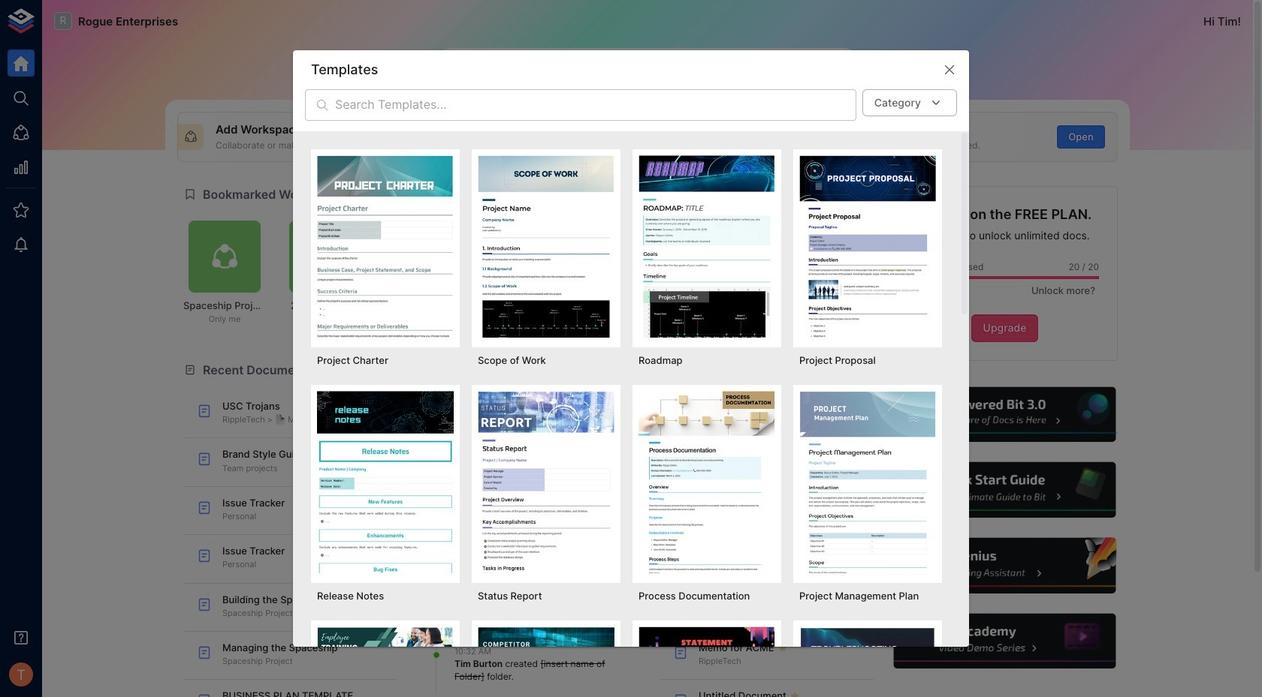 Task type: locate. For each thing, give the bounding box(es) containing it.
scope of work image
[[478, 155, 615, 338]]

status report image
[[478, 391, 615, 574]]

release notes image
[[317, 391, 454, 574]]

process documentation image
[[639, 391, 775, 574]]

competitor research report image
[[478, 627, 615, 698]]

help image
[[892, 385, 1118, 445], [892, 461, 1118, 521], [892, 537, 1118, 596], [892, 612, 1118, 672]]

2 help image from the top
[[892, 461, 1118, 521]]

dialog
[[293, 50, 969, 698]]

1 help image from the top
[[892, 385, 1118, 445]]

project management plan image
[[799, 391, 936, 574]]

project charter image
[[317, 155, 454, 338]]



Task type: vqa. For each thing, say whether or not it's contained in the screenshot.
Project Management Plan image
yes



Task type: describe. For each thing, give the bounding box(es) containing it.
employee training manual image
[[317, 627, 454, 698]]

project proposal image
[[799, 155, 936, 338]]

Search Templates... text field
[[335, 89, 856, 121]]

4 help image from the top
[[892, 612, 1118, 672]]

3 help image from the top
[[892, 537, 1118, 596]]

troubleshooting guide image
[[799, 627, 936, 698]]

statement of work image
[[639, 627, 775, 698]]

roadmap image
[[639, 155, 775, 338]]



